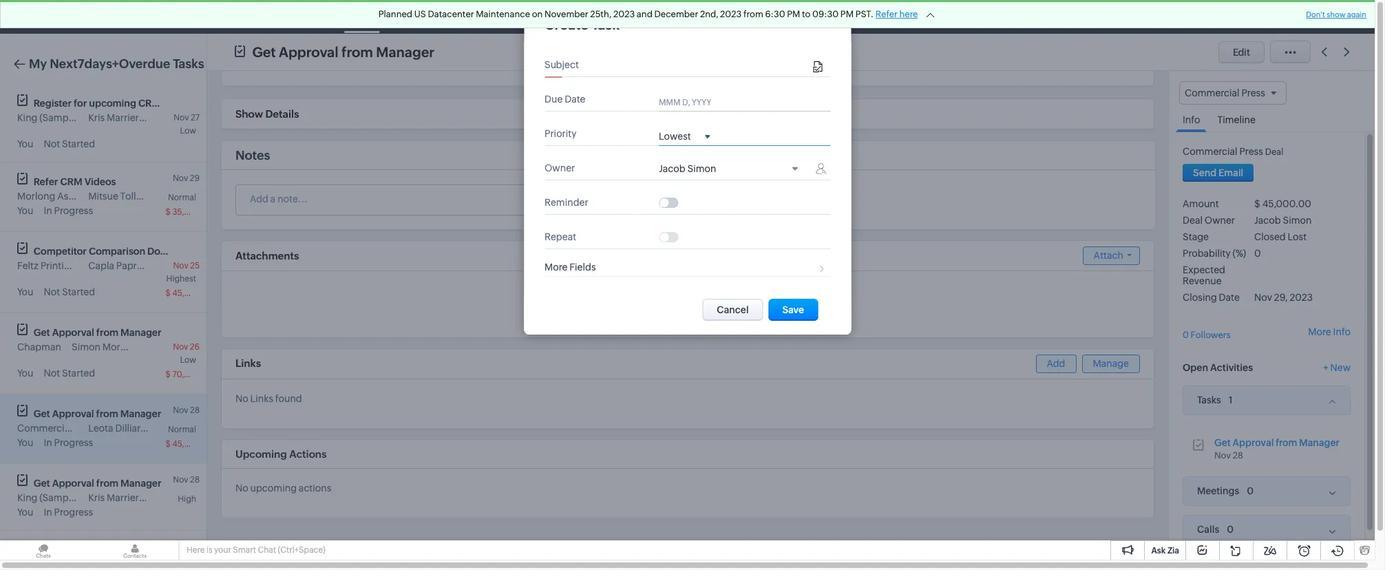 Task type: vqa. For each thing, say whether or not it's contained in the screenshot.


Task type: locate. For each thing, give the bounding box(es) containing it.
king (sample) for not
[[17, 112, 79, 123]]

1 vertical spatial press
[[74, 423, 98, 434]]

low up $ 70,000.00
[[180, 355, 196, 365]]

upcoming down next7days+overdue
[[89, 98, 136, 109]]

jacob simon up closed lost
[[1255, 215, 1312, 226]]

1 horizontal spatial orders
[[863, 11, 893, 22]]

1 vertical spatial progress
[[54, 437, 93, 448]]

upcoming inside register for upcoming crm webinars nov 27
[[89, 98, 136, 109]]

for left contacts image
[[74, 545, 87, 556]]

crm up "associates"
[[60, 176, 82, 187]]

show
[[1327, 10, 1346, 19]]

commercial press deal
[[1183, 146, 1284, 157]]

progress for press
[[54, 437, 93, 448]]

progress for associates
[[54, 205, 93, 216]]

0 vertical spatial 28
[[190, 406, 200, 415]]

get apporval from manager
[[34, 478, 161, 489]]

2 vertical spatial $ 45,000.00
[[165, 439, 214, 449]]

webinars up 27
[[163, 98, 206, 109]]

None button
[[1183, 164, 1254, 182], [703, 299, 763, 321], [1183, 164, 1254, 182], [703, 299, 763, 321]]

not started for printing
[[44, 286, 95, 298]]

1 register from the top
[[34, 98, 72, 109]]

MMM d, yyyy text field
[[659, 96, 735, 107]]

2 pm from the left
[[841, 9, 854, 19]]

commercial down info link
[[1183, 146, 1238, 157]]

1 horizontal spatial get approval from manager
[[252, 44, 435, 60]]

1 vertical spatial kris marrier (sample)
[[88, 492, 181, 503]]

tasks up 27
[[173, 56, 204, 71]]

pm left to
[[787, 9, 801, 19]]

you up morlong
[[17, 138, 33, 149]]

jacob
[[659, 163, 686, 174], [1255, 215, 1281, 226]]

2 you from the top
[[17, 205, 33, 216]]

nov left 27
[[174, 113, 189, 123]]

1 vertical spatial upcoming
[[250, 483, 297, 494]]

simon down lowest field
[[688, 163, 717, 174]]

refer up morlong
[[34, 176, 58, 187]]

1 vertical spatial 28
[[1233, 450, 1244, 460]]

1 vertical spatial started
[[62, 286, 95, 298]]

(sample) down nov 29
[[153, 191, 193, 202]]

progress for (sample)
[[54, 507, 93, 518]]

0 horizontal spatial owner
[[545, 163, 575, 174]]

1 orders from the left
[[767, 11, 797, 22]]

no for attachments
[[644, 299, 656, 310]]

apporval down commercial press
[[52, 478, 94, 489]]

again
[[1348, 10, 1367, 19]]

45,000.00 up closed lost
[[1263, 198, 1312, 209]]

from
[[744, 9, 764, 19], [342, 44, 373, 60], [96, 327, 118, 338], [96, 408, 118, 419], [1276, 437, 1298, 448], [96, 478, 118, 489]]

1 vertical spatial not
[[44, 286, 60, 298]]

0 vertical spatial progress
[[54, 205, 93, 216]]

1 vertical spatial for
[[74, 545, 87, 556]]

more for more fields
[[545, 262, 568, 273]]

0 vertical spatial jacob
[[659, 163, 686, 174]]

28
[[190, 406, 200, 415], [1233, 450, 1244, 460], [190, 475, 200, 485]]

nov 28 down $ 70,000.00
[[173, 406, 200, 415]]

nov 29, 2023
[[1255, 292, 1313, 303]]

nov 28 for leota dilliard (sample)
[[173, 406, 200, 415]]

tasks
[[173, 56, 204, 71], [1198, 395, 1222, 406]]

1 webinars from the top
[[163, 98, 206, 109]]

kris down get apporval from manager
[[88, 492, 105, 503]]

sales
[[741, 11, 765, 22]]

service
[[78, 260, 111, 271]]

2023 right 29,
[[1290, 292, 1313, 303]]

0 vertical spatial 0
[[1255, 248, 1261, 259]]

1 marrier from the top
[[107, 112, 139, 123]]

get inside get approval from manager nov 28
[[1215, 437, 1231, 448]]

0 vertical spatial simon
[[688, 163, 717, 174]]

1 low from the top
[[180, 126, 196, 136]]

you down chapman
[[17, 368, 33, 379]]

deal right the commercial press link
[[1266, 147, 1284, 157]]

0 vertical spatial in progress
[[44, 205, 93, 216]]

1 vertical spatial 0
[[1183, 330, 1189, 340]]

2 apporval from the top
[[52, 478, 94, 489]]

2 king from the top
[[17, 492, 38, 503]]

Add a note... field
[[236, 192, 647, 206]]

upcoming for register for upcoming crm webinars nov 30
[[89, 545, 136, 556]]

crm link
[[11, 10, 61, 24]]

started down get apporval from manager nov 26
[[62, 368, 95, 379]]

0 vertical spatial press
[[1240, 146, 1264, 157]]

press left "dilliard"
[[74, 423, 98, 434]]

not for (sample)
[[44, 138, 60, 149]]

2 started from the top
[[62, 286, 95, 298]]

no down upcoming
[[236, 483, 248, 494]]

press for commercial press
[[74, 423, 98, 434]]

1 horizontal spatial pm
[[841, 9, 854, 19]]

1 vertical spatial in
[[44, 437, 52, 448]]

to
[[802, 9, 811, 19]]

you down morlong
[[17, 205, 33, 216]]

$ up closed in the right of the page
[[1255, 198, 1261, 209]]

0 horizontal spatial more
[[545, 262, 568, 273]]

2nd,
[[700, 9, 719, 19]]

signals element
[[1203, 0, 1229, 34]]

1 horizontal spatial info
[[1334, 327, 1351, 338]]

timeline
[[1218, 114, 1256, 125]]

2 not from the top
[[44, 286, 60, 298]]

1 vertical spatial owner
[[1205, 215, 1236, 226]]

1 horizontal spatial tasks
[[1198, 395, 1222, 406]]

0 vertical spatial nov 28
[[173, 406, 200, 415]]

in for morlong
[[44, 205, 52, 216]]

approval down 1
[[1233, 437, 1274, 448]]

28 for kris marrier (sample)
[[190, 475, 200, 485]]

capla paprocki (sample)
[[88, 260, 197, 271]]

date right due
[[565, 94, 586, 105]]

1 vertical spatial 45,000.00
[[172, 289, 214, 298]]

for inside register for upcoming crm webinars nov 27
[[74, 98, 87, 109]]

0 vertical spatial deal
[[1266, 147, 1284, 157]]

3 not started from the top
[[44, 368, 95, 379]]

info up the commercial press link
[[1183, 114, 1201, 125]]

king for register for upcoming crm webinars
[[17, 112, 38, 123]]

1 horizontal spatial 0
[[1255, 248, 1261, 259]]

$ 45,000.00 down the leota dilliard (sample)
[[165, 439, 214, 449]]

0 vertical spatial not started
[[44, 138, 95, 149]]

for for register for upcoming crm webinars nov 30
[[74, 545, 87, 556]]

2 kris from the top
[[88, 492, 105, 503]]

1 started from the top
[[62, 138, 95, 149]]

1 progress from the top
[[54, 205, 93, 216]]

1 in progress from the top
[[44, 205, 93, 216]]

5 you from the top
[[17, 437, 33, 448]]

1 nov 28 from the top
[[173, 406, 200, 415]]

zia
[[1168, 546, 1180, 556]]

0 for 0
[[1255, 248, 1261, 259]]

0 vertical spatial date
[[565, 94, 586, 105]]

king (sample)
[[17, 112, 79, 123], [17, 492, 79, 503]]

0 vertical spatial kris marrier (sample)
[[88, 112, 181, 123]]

closing date
[[1183, 292, 1240, 303]]

2 webinars from the top
[[163, 545, 206, 556]]

$ for mitsue tollner (sample)
[[165, 207, 171, 217]]

in up the chats image
[[44, 507, 52, 518]]

press
[[1240, 146, 1264, 157], [74, 423, 98, 434]]

calls link
[[449, 0, 493, 33]]

webinars inside register for upcoming crm webinars nov 27
[[163, 98, 206, 109]]

2 register from the top
[[34, 545, 72, 556]]

0 vertical spatial webinars
[[163, 98, 206, 109]]

3 in progress from the top
[[44, 507, 93, 518]]

0 vertical spatial kris
[[88, 112, 105, 123]]

king for get apporval from manager
[[17, 492, 38, 503]]

no for links
[[236, 393, 248, 404]]

1 kris marrier (sample) from the top
[[88, 112, 181, 123]]

in progress for associates
[[44, 205, 93, 216]]

here
[[187, 545, 205, 555]]

0 right (%)
[[1255, 248, 1261, 259]]

info up new
[[1334, 327, 1351, 338]]

more info
[[1309, 327, 1351, 338]]

for inside 'register for upcoming crm webinars nov 30'
[[74, 545, 87, 556]]

1 vertical spatial nov 28
[[173, 475, 200, 485]]

1 vertical spatial in progress
[[44, 437, 93, 448]]

simon up lost
[[1283, 215, 1312, 226]]

1 in from the top
[[44, 205, 52, 216]]

1 vertical spatial no
[[236, 393, 248, 404]]

progress down commercial press
[[54, 437, 93, 448]]

nov down $ 70,000.00
[[173, 406, 188, 415]]

kris marrier (sample) down my next7days+overdue tasks
[[88, 112, 181, 123]]

1 king from the top
[[17, 112, 38, 123]]

previous record image
[[1322, 48, 1328, 56]]

my
[[29, 56, 47, 71]]

$ 45,000.00 for get approval from manager
[[165, 439, 214, 449]]

not down 'printing'
[[44, 286, 60, 298]]

nov left 30
[[172, 560, 187, 570]]

apporval for get apporval from manager nov 26
[[52, 327, 94, 338]]

2023 left and
[[614, 9, 635, 19]]

2 vertical spatial no
[[236, 483, 248, 494]]

november
[[545, 9, 589, 19]]

search element
[[1174, 0, 1203, 34]]

in progress down get apporval from manager
[[44, 507, 93, 518]]

2 for from the top
[[74, 545, 87, 556]]

get up chapman
[[34, 327, 50, 338]]

register inside 'register for upcoming crm webinars nov 30'
[[34, 545, 72, 556]]

king (sample) down get apporval from manager
[[17, 492, 79, 503]]

approval inside get approval from manager nov 28
[[1233, 437, 1274, 448]]

jacob up closed in the right of the page
[[1255, 215, 1281, 226]]

marrier down get apporval from manager
[[107, 492, 139, 503]]

0 horizontal spatial jacob
[[659, 163, 686, 174]]

show details link
[[236, 108, 299, 120]]

notes
[[236, 148, 270, 163]]

register for register for upcoming crm webinars nov 27
[[34, 98, 72, 109]]

4 you from the top
[[17, 368, 33, 379]]

simon left morasca
[[72, 342, 101, 353]]

1 vertical spatial apporval
[[52, 478, 94, 489]]

nov inside 'register for upcoming crm webinars nov 30'
[[172, 560, 187, 570]]

crm left here
[[138, 545, 160, 556]]

0 vertical spatial links
[[236, 357, 261, 369]]

nov 28 for kris marrier (sample)
[[173, 475, 200, 485]]

low down 27
[[180, 126, 196, 136]]

crm inside 'register for upcoming crm webinars nov 30'
[[138, 545, 160, 556]]

ask
[[1152, 546, 1166, 556]]

45,000.00 down highest
[[172, 289, 214, 298]]

1 horizontal spatial simon
[[688, 163, 717, 174]]

0 vertical spatial king
[[17, 112, 38, 123]]

0 for 0 followers
[[1183, 330, 1189, 340]]

1 apporval from the top
[[52, 327, 94, 338]]

2 in from the top
[[44, 437, 52, 448]]

2023 right 2nd,
[[720, 9, 742, 19]]

chat
[[258, 545, 276, 555]]

45,000.00 for get approval from manager
[[172, 439, 214, 449]]

2 vertical spatial in
[[44, 507, 52, 518]]

leota
[[88, 423, 113, 434]]

0 vertical spatial upcoming
[[89, 98, 136, 109]]

in for king
[[44, 507, 52, 518]]

no left found
[[236, 393, 248, 404]]

is
[[207, 545, 213, 555]]

2 horizontal spatial simon
[[1283, 215, 1312, 226]]

1 king (sample) from the top
[[17, 112, 79, 123]]

refer
[[876, 9, 898, 19], [34, 176, 58, 187]]

2 marrier from the top
[[107, 492, 139, 503]]

0 horizontal spatial 2023
[[614, 9, 635, 19]]

enterprise-
[[1058, 6, 1103, 17]]

$ 70,000.00
[[165, 370, 214, 379]]

not
[[44, 138, 60, 149], [44, 286, 60, 298], [44, 368, 60, 379]]

1 vertical spatial not started
[[44, 286, 95, 298]]

$ down highest
[[165, 289, 171, 298]]

1 normal from the top
[[168, 193, 196, 202]]

None text field
[[659, 60, 810, 71]]

0 vertical spatial $ 45,000.00
[[1255, 198, 1312, 209]]

upcoming
[[89, 98, 136, 109], [250, 483, 297, 494], [89, 545, 136, 556]]

1 horizontal spatial commercial
[[1183, 146, 1238, 157]]

1 horizontal spatial jacob
[[1255, 215, 1281, 226]]

0 horizontal spatial commercial
[[17, 423, 72, 434]]

45,000.00 up high
[[172, 439, 214, 449]]

deal
[[1266, 147, 1284, 157], [1183, 215, 1203, 226]]

get approval from manager down the planned
[[252, 44, 435, 60]]

started for printing
[[62, 286, 95, 298]]

1 horizontal spatial refer
[[876, 9, 898, 19]]

progress down "associates"
[[54, 205, 93, 216]]

king up the chats image
[[17, 492, 38, 503]]

0 vertical spatial commercial
[[1183, 146, 1238, 157]]

1 vertical spatial low
[[180, 355, 196, 365]]

details
[[265, 108, 299, 120]]

3 progress from the top
[[54, 507, 93, 518]]

highest
[[166, 274, 196, 284]]

Lowest field
[[659, 130, 710, 142]]

0 horizontal spatial pm
[[787, 9, 801, 19]]

2 low from the top
[[180, 355, 196, 365]]

apporval inside get apporval from manager nov 26
[[52, 327, 94, 338]]

get down commercial press
[[34, 478, 50, 489]]

webinars inside 'register for upcoming crm webinars nov 30'
[[163, 545, 206, 556]]

get
[[252, 44, 276, 60], [34, 327, 50, 338], [34, 408, 50, 419], [1215, 437, 1231, 448], [34, 478, 50, 489]]

date right closing
[[1219, 292, 1240, 303]]

jacob simon inside field
[[659, 163, 717, 174]]

0 vertical spatial get approval from manager
[[252, 44, 435, 60]]

you
[[17, 138, 33, 149], [17, 205, 33, 216], [17, 286, 33, 298], [17, 368, 33, 379], [17, 437, 33, 448], [17, 507, 33, 518]]

deal up stage
[[1183, 215, 1203, 226]]

$ left 70,000.00
[[165, 370, 171, 379]]

owner down 'amount' at the right top of page
[[1205, 215, 1236, 226]]

deal owner
[[1183, 215, 1236, 226]]

2 kris marrier (sample) from the top
[[88, 492, 181, 503]]

0 vertical spatial normal
[[168, 193, 196, 202]]

1 horizontal spatial more
[[1309, 327, 1332, 338]]

commercial left leota on the left bottom
[[17, 423, 72, 434]]

2 vertical spatial not
[[44, 368, 60, 379]]

1 vertical spatial links
[[250, 393, 273, 404]]

approval up commercial press
[[52, 408, 94, 419]]

1 vertical spatial simon
[[1283, 215, 1312, 226]]

0 vertical spatial king (sample)
[[17, 112, 79, 123]]

dilliard
[[115, 423, 146, 434]]

2 vertical spatial upcoming
[[89, 545, 136, 556]]

1 not started from the top
[[44, 138, 95, 149]]

not started down chapman
[[44, 368, 95, 379]]

$ left 35,000.00
[[165, 207, 171, 217]]

None submit
[[769, 299, 818, 321]]

more
[[545, 262, 568, 273], [1309, 327, 1332, 338]]

kris for not started
[[88, 112, 105, 123]]

2 not started from the top
[[44, 286, 95, 298]]

2 nov 28 from the top
[[173, 475, 200, 485]]

approval up details
[[279, 44, 339, 60]]

links up no links found
[[236, 357, 261, 369]]

2 normal from the top
[[168, 425, 196, 435]]

1 horizontal spatial approval
[[279, 44, 339, 60]]

king (sample) for in
[[17, 492, 79, 503]]

3 in from the top
[[44, 507, 52, 518]]

$ down the leota dilliard (sample)
[[165, 439, 171, 449]]

analytics link
[[550, 0, 613, 33]]

chats image
[[0, 541, 87, 561]]

get inside get apporval from manager nov 26
[[34, 327, 50, 338]]

trial
[[1103, 6, 1121, 17]]

webinars for register for upcoming crm webinars nov 27
[[163, 98, 206, 109]]

$ for simon morasca (sample)
[[165, 370, 171, 379]]

started up refer crm videos
[[62, 138, 95, 149]]

commercial for commercial press deal
[[1183, 146, 1238, 157]]

more for more info
[[1309, 327, 1332, 338]]

mitsue
[[88, 191, 118, 202]]

normal up $ 35,000.00
[[168, 193, 196, 202]]

orders for sales orders
[[767, 11, 797, 22]]

commercial press
[[17, 423, 98, 434]]

1 vertical spatial more
[[1309, 327, 1332, 338]]

tasks left 1
[[1198, 395, 1222, 406]]

3 you from the top
[[17, 286, 33, 298]]

get approval from manager link
[[1215, 437, 1340, 448]]

3 not from the top
[[44, 368, 60, 379]]

2 orders from the left
[[863, 11, 893, 22]]

you down feltz
[[17, 286, 33, 298]]

apporval up chapman
[[52, 327, 94, 338]]

09:30
[[813, 9, 839, 19]]

2 vertical spatial not started
[[44, 368, 95, 379]]

get up show details "link"
[[252, 44, 276, 60]]

manage
[[1093, 358, 1129, 369]]

crm down my next7days+overdue tasks
[[138, 98, 160, 109]]

orders left the "here" on the top right
[[863, 11, 893, 22]]

simon inside jacob simon field
[[688, 163, 717, 174]]

0 vertical spatial no
[[644, 299, 656, 310]]

add
[[1047, 358, 1066, 369]]

28 down 70,000.00
[[190, 406, 200, 415]]

1 vertical spatial kris
[[88, 492, 105, 503]]

3 started from the top
[[62, 368, 95, 379]]

recent last
[[584, 150, 632, 160]]

marrier for in progress
[[107, 492, 139, 503]]

$ 45,000.00 down highest
[[165, 289, 214, 298]]

capla
[[88, 260, 114, 271]]

king down my
[[17, 112, 38, 123]]

1 vertical spatial refer
[[34, 176, 58, 187]]

1 horizontal spatial deal
[[1266, 147, 1284, 157]]

2 vertical spatial 28
[[190, 475, 200, 485]]

upcoming inside 'register for upcoming crm webinars nov 30'
[[89, 545, 136, 556]]

attach
[[1094, 250, 1124, 261]]

purchase orders link
[[808, 0, 904, 33]]

1 vertical spatial $ 45,000.00
[[165, 289, 214, 298]]

info link
[[1176, 105, 1208, 132]]

services link
[[904, 0, 964, 33]]

nov 28 up high
[[173, 475, 200, 485]]

show
[[236, 108, 263, 120]]

date
[[565, 94, 586, 105], [1219, 292, 1240, 303]]

jacob down lowest
[[659, 163, 686, 174]]

get down 1
[[1215, 437, 1231, 448]]

leota dilliard (sample)
[[88, 423, 188, 434]]

get approval from manager up leota on the left bottom
[[34, 408, 161, 419]]

for for register for upcoming crm webinars nov 27
[[74, 98, 87, 109]]

register inside register for upcoming crm webinars nov 27
[[34, 98, 72, 109]]

not up refer crm videos
[[44, 138, 60, 149]]

0 vertical spatial started
[[62, 138, 95, 149]]

nov left the 26
[[173, 342, 188, 352]]

1 vertical spatial normal
[[168, 425, 196, 435]]

sales orders link
[[730, 0, 808, 33]]

kris down next7days+overdue
[[88, 112, 105, 123]]

0 horizontal spatial simon
[[72, 342, 101, 353]]

1 vertical spatial king
[[17, 492, 38, 503]]

expected
[[1183, 265, 1226, 276]]

$ for leota dilliard (sample)
[[165, 439, 171, 449]]

morasca
[[102, 342, 141, 353]]

not started up refer crm videos
[[44, 138, 95, 149]]

2 in progress from the top
[[44, 437, 93, 448]]

in down morlong
[[44, 205, 52, 216]]

0 horizontal spatial refer
[[34, 176, 58, 187]]

6 you from the top
[[17, 507, 33, 518]]

2 vertical spatial 45,000.00
[[172, 439, 214, 449]]

attach link
[[1083, 247, 1140, 265]]

marrier down my next7days+overdue tasks
[[107, 112, 139, 123]]

nov down get approval from manager link
[[1215, 450, 1231, 460]]

2 progress from the top
[[54, 437, 93, 448]]

attachments
[[236, 250, 299, 262]]

0 horizontal spatial 0
[[1183, 330, 1189, 340]]

owner down priority
[[545, 163, 575, 174]]

28 for leota dilliard (sample)
[[190, 406, 200, 415]]

0 left followers
[[1183, 330, 1189, 340]]

subject
[[545, 59, 579, 70]]

1 not from the top
[[44, 138, 60, 149]]

1 kris from the top
[[88, 112, 105, 123]]

date for closing date
[[1219, 292, 1240, 303]]

2 vertical spatial started
[[62, 368, 95, 379]]

1 horizontal spatial date
[[1219, 292, 1240, 303]]

in for commercial
[[44, 437, 52, 448]]

press down timeline
[[1240, 146, 1264, 157]]

1 vertical spatial commercial
[[17, 423, 72, 434]]

feltz printing service
[[17, 260, 111, 271]]

0 vertical spatial low
[[180, 126, 196, 136]]

closed lost
[[1255, 232, 1307, 243]]

2 vertical spatial approval
[[1233, 437, 1274, 448]]

2 king (sample) from the top
[[17, 492, 79, 503]]

pm
[[787, 9, 801, 19], [841, 9, 854, 19]]

1 for from the top
[[74, 98, 87, 109]]

0 vertical spatial tasks
[[173, 56, 204, 71]]

0 vertical spatial approval
[[279, 44, 339, 60]]



Task type: describe. For each thing, give the bounding box(es) containing it.
pst.
[[856, 9, 874, 19]]

create
[[545, 17, 589, 32]]

1 vertical spatial info
[[1334, 327, 1351, 338]]

reports link
[[493, 0, 550, 33]]

closing
[[1183, 292, 1217, 303]]

1 vertical spatial deal
[[1183, 215, 1203, 226]]

started for (sample)
[[62, 138, 95, 149]]

1 horizontal spatial 2023
[[720, 9, 742, 19]]

$ 35,000.00
[[165, 207, 214, 217]]

normal for mitsue tollner (sample)
[[168, 193, 196, 202]]

printing
[[40, 260, 76, 271]]

here
[[900, 9, 918, 19]]

get up commercial press
[[34, 408, 50, 419]]

add link
[[1036, 355, 1077, 373]]

edit button
[[1219, 41, 1265, 63]]

low for kris marrier (sample)
[[180, 126, 196, 136]]

nov left 29,
[[1255, 292, 1273, 303]]

manage link
[[1082, 355, 1140, 373]]

more info link
[[1309, 327, 1351, 338]]

nov 29
[[173, 174, 200, 183]]

contacts image
[[92, 541, 178, 561]]

don't
[[1306, 10, 1326, 19]]

0 followers
[[1183, 330, 1231, 340]]

recent
[[584, 150, 613, 160]]

videos
[[84, 176, 116, 187]]

activities
[[1211, 362, 1253, 373]]

not started for (sample)
[[44, 138, 95, 149]]

mitsue tollner (sample)
[[88, 191, 193, 202]]

$ 45,000.00 for competitor comparison document
[[165, 289, 214, 298]]

refer crm videos
[[34, 176, 116, 187]]

manager inside get approval from manager nov 28
[[1300, 437, 1340, 448]]

meetings
[[396, 11, 438, 22]]

nov inside "competitor comparison document nov 25"
[[173, 261, 188, 271]]

in progress for (sample)
[[44, 507, 93, 518]]

26
[[190, 342, 200, 352]]

signals image
[[1211, 11, 1220, 23]]

task
[[592, 17, 620, 32]]

products link
[[613, 0, 675, 33]]

smart
[[233, 545, 256, 555]]

28 inside get approval from manager nov 28
[[1233, 450, 1244, 460]]

nov up high
[[173, 475, 188, 485]]

+
[[1324, 362, 1329, 373]]

nov left 29
[[173, 174, 188, 183]]

in progress for press
[[44, 437, 93, 448]]

date for due date
[[565, 94, 586, 105]]

1
[[1229, 394, 1233, 405]]

more fields
[[545, 262, 596, 273]]

not for printing
[[44, 286, 60, 298]]

2 horizontal spatial 2023
[[1290, 292, 1313, 303]]

0 vertical spatial 45,000.00
[[1263, 198, 1312, 209]]

orders for purchase orders
[[863, 11, 893, 22]]

priority
[[545, 128, 577, 139]]

planned
[[379, 9, 413, 19]]

1 vertical spatial jacob
[[1255, 215, 1281, 226]]

crm up my
[[33, 10, 61, 24]]

followers
[[1191, 330, 1231, 340]]

datacenter
[[428, 9, 474, 19]]

tollner
[[120, 191, 151, 202]]

open
[[1183, 362, 1209, 373]]

my next7days+overdue tasks
[[29, 56, 204, 71]]

nov inside get approval from manager nov 28
[[1215, 450, 1231, 460]]

from inside get approval from manager nov 28
[[1276, 437, 1298, 448]]

1 you from the top
[[17, 138, 33, 149]]

(ctrl+space)
[[278, 545, 326, 555]]

marrier for not started
[[107, 112, 139, 123]]

refer here link
[[876, 9, 918, 19]]

repeat
[[545, 231, 576, 242]]

products
[[624, 11, 664, 22]]

reports
[[504, 11, 539, 22]]

low for simon morasca (sample)
[[180, 355, 196, 365]]

$ for capla paprocki (sample)
[[165, 289, 171, 298]]

0 horizontal spatial tasks
[[173, 56, 204, 71]]

25
[[190, 261, 200, 271]]

don't show again link
[[1306, 10, 1367, 19]]

(%)
[[1233, 248, 1247, 259]]

1 horizontal spatial owner
[[1205, 215, 1236, 226]]

deal inside the commercial press deal
[[1266, 147, 1284, 157]]

0 vertical spatial refer
[[876, 9, 898, 19]]

nov inside get apporval from manager nov 26
[[173, 342, 188, 352]]

purchase orders
[[819, 11, 893, 22]]

open activities
[[1183, 362, 1253, 373]]

associates
[[57, 191, 105, 202]]

kris marrier (sample) for in progress
[[88, 492, 181, 503]]

enterprise-trial upgrade
[[1058, 6, 1121, 27]]

kris for in progress
[[88, 492, 105, 503]]

actions
[[289, 448, 327, 460]]

25th,
[[590, 9, 612, 19]]

timeline link
[[1211, 105, 1263, 132]]

due
[[545, 94, 563, 105]]

show details
[[236, 108, 299, 120]]

morlong associates
[[17, 191, 105, 202]]

last
[[615, 150, 632, 160]]

stage
[[1183, 232, 1209, 243]]

kris marrier (sample) for not started
[[88, 112, 181, 123]]

upcoming for register for upcoming crm webinars nov 27
[[89, 98, 136, 109]]

(sample) down get apporval from manager
[[39, 492, 79, 503]]

(sample) left the 26
[[143, 342, 182, 353]]

lost
[[1288, 232, 1307, 243]]

0 vertical spatial info
[[1183, 114, 1201, 125]]

27
[[191, 113, 200, 123]]

45,000.00 for competitor comparison document
[[172, 289, 214, 298]]

manager inside get apporval from manager nov 26
[[121, 327, 161, 338]]

(sample) down my
[[39, 112, 79, 123]]

lowest
[[659, 131, 691, 142]]

purchase
[[819, 11, 861, 22]]

subject name lookup image
[[813, 61, 822, 73]]

(sample) up highest
[[157, 260, 197, 271]]

webinars for register for upcoming crm webinars nov 30
[[163, 545, 206, 556]]

attachment
[[658, 299, 712, 310]]

actions
[[299, 483, 332, 494]]

document
[[147, 246, 196, 257]]

found
[[275, 393, 302, 404]]

morlong
[[17, 191, 55, 202]]

here is your smart chat (ctrl+space)
[[187, 545, 326, 555]]

get approval from manager nov 28
[[1215, 437, 1340, 460]]

projects link
[[964, 0, 1023, 33]]

probability (%)
[[1183, 248, 1247, 259]]

0 horizontal spatial approval
[[52, 408, 94, 419]]

competitor
[[34, 246, 87, 257]]

jacob inside field
[[659, 163, 686, 174]]

commercial for commercial press
[[17, 423, 72, 434]]

upgrade
[[1070, 17, 1109, 27]]

chapman
[[17, 342, 61, 353]]

don't show again
[[1306, 10, 1367, 19]]

projects
[[976, 11, 1012, 22]]

us
[[414, 9, 426, 19]]

from inside get apporval from manager nov 26
[[96, 327, 118, 338]]

search image
[[1183, 11, 1194, 23]]

crm inside register for upcoming crm webinars nov 27
[[138, 98, 160, 109]]

probability
[[1183, 248, 1231, 259]]

paprocki
[[116, 260, 155, 271]]

closed
[[1255, 232, 1286, 243]]

2 vertical spatial simon
[[72, 342, 101, 353]]

(sample) right "dilliard"
[[148, 423, 188, 434]]

ask zia
[[1152, 546, 1180, 556]]

on
[[532, 9, 543, 19]]

1 vertical spatial get approval from manager
[[34, 408, 161, 419]]

1 vertical spatial jacob simon
[[1255, 215, 1312, 226]]

apporval for get apporval from manager
[[52, 478, 94, 489]]

Jacob Simon field
[[659, 163, 805, 176]]

next record image
[[1344, 48, 1353, 56]]

(sample) up contacts image
[[141, 492, 181, 503]]

press for commercial press deal
[[1240, 146, 1264, 157]]

normal for leota dilliard (sample)
[[168, 425, 196, 435]]

get apporval from manager nov 26
[[34, 327, 200, 352]]

1 pm from the left
[[787, 9, 801, 19]]

register for register for upcoming crm webinars nov 30
[[34, 545, 72, 556]]

nov inside register for upcoming crm webinars nov 27
[[174, 113, 189, 123]]

(sample) left 27
[[141, 112, 181, 123]]

and
[[637, 9, 653, 19]]

0 vertical spatial owner
[[545, 163, 575, 174]]

upcoming
[[236, 448, 287, 460]]

maintenance
[[476, 9, 530, 19]]

due date
[[545, 94, 586, 105]]



